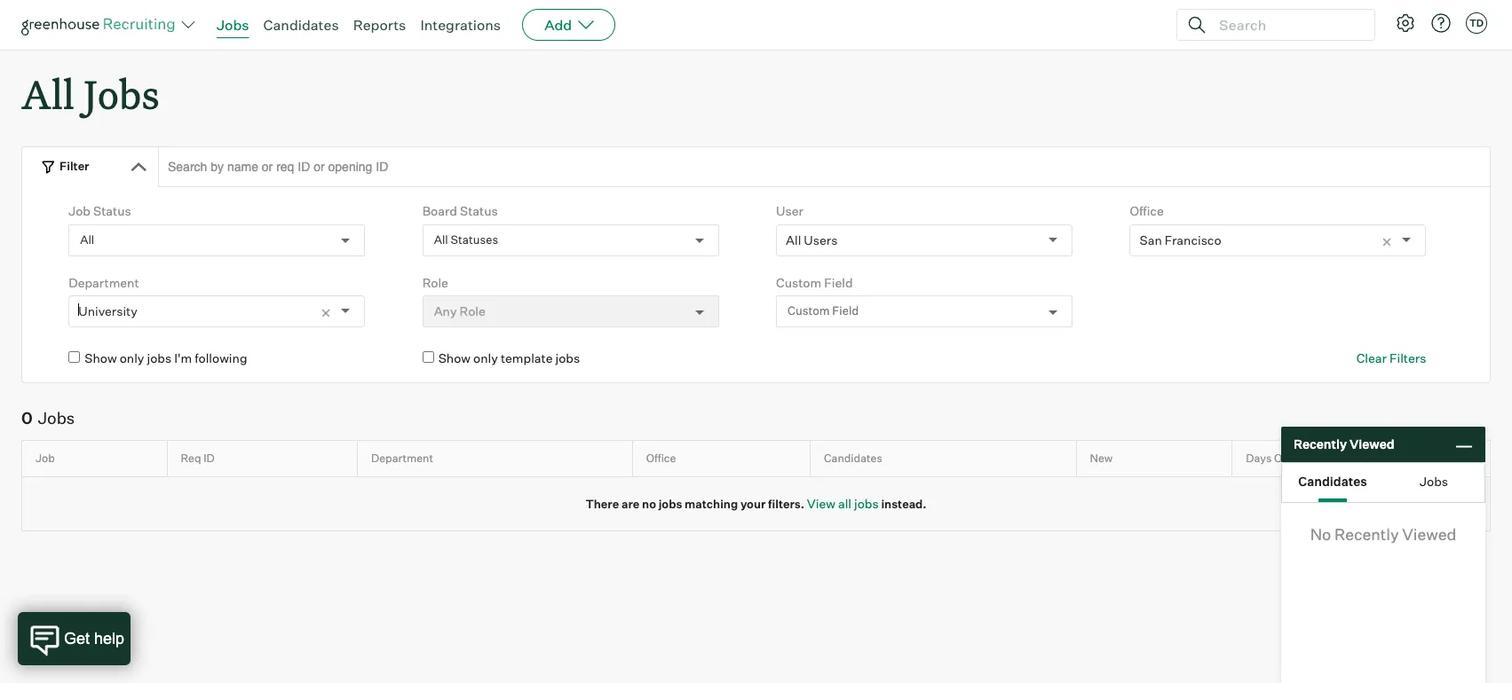 Task type: describe. For each thing, give the bounding box(es) containing it.
clear value element for san francisco
[[1381, 225, 1403, 256]]

candidates link
[[263, 16, 339, 34]]

days
[[1246, 452, 1272, 466]]

show for show only jobs i'm following
[[85, 351, 117, 366]]

show only jobs i'm following
[[85, 351, 247, 366]]

configure image
[[1395, 12, 1417, 34]]

no recently viewed
[[1311, 525, 1457, 544]]

jobs right 0
[[38, 408, 75, 428]]

tab list containing candidates
[[1282, 464, 1485, 503]]

board status
[[422, 204, 498, 219]]

san francisco option
[[1140, 232, 1222, 248]]

status for board status
[[460, 204, 498, 219]]

following
[[195, 351, 247, 366]]

jobs down greenhouse recruiting image
[[84, 67, 159, 120]]

add button
[[522, 9, 616, 41]]

integrations
[[420, 16, 501, 34]]

1 vertical spatial custom field
[[788, 304, 859, 318]]

clear
[[1357, 351, 1387, 366]]

san francisco
[[1140, 232, 1222, 248]]

instead.
[[881, 497, 927, 511]]

jobs inside the there are no jobs matching your filters. view all jobs instead.
[[659, 497, 682, 511]]

francisco
[[1165, 232, 1222, 248]]

0 jobs
[[21, 408, 75, 428]]

new
[[1090, 452, 1113, 466]]

your
[[741, 497, 766, 511]]

san
[[1140, 232, 1162, 248]]

all users
[[786, 232, 838, 248]]

job for job
[[36, 452, 55, 466]]

role
[[422, 275, 448, 290]]

matching
[[685, 497, 738, 511]]

only for template
[[473, 351, 498, 366]]

td
[[1470, 17, 1484, 29]]

all
[[838, 496, 852, 511]]

i'm
[[174, 351, 192, 366]]

1 vertical spatial custom
[[788, 304, 830, 318]]

all statuses
[[434, 233, 498, 247]]

only for jobs
[[120, 351, 144, 366]]

add
[[545, 16, 572, 34]]

university
[[78, 304, 138, 319]]

greenhouse recruiting image
[[21, 14, 181, 36]]

Search by name or req ID or opening ID text field
[[158, 147, 1491, 188]]

there are no jobs matching your filters. view all jobs instead.
[[586, 496, 927, 511]]

reports link
[[353, 16, 406, 34]]

jobs link
[[217, 16, 249, 34]]

university option
[[78, 304, 138, 319]]

user
[[776, 204, 804, 219]]

0 vertical spatial field
[[824, 275, 853, 290]]

filters.
[[768, 497, 805, 511]]

show for show only template jobs
[[438, 351, 471, 366]]

1 horizontal spatial department
[[371, 452, 433, 466]]

candidates inside tab list
[[1299, 474, 1367, 489]]

jobs right template at the left of page
[[556, 351, 580, 366]]

reports
[[353, 16, 406, 34]]

status for job status
[[93, 204, 131, 219]]

clear value image
[[320, 307, 332, 320]]

jobs inside tab list
[[1420, 474, 1449, 489]]

are
[[622, 497, 640, 511]]

board
[[422, 204, 457, 219]]

1 horizontal spatial office
[[1130, 204, 1164, 219]]



Task type: locate. For each thing, give the bounding box(es) containing it.
job
[[69, 204, 91, 219], [36, 452, 55, 466]]

1 horizontal spatial clear value element
[[1381, 225, 1403, 256]]

view
[[807, 496, 836, 511]]

0 vertical spatial custom field
[[776, 275, 853, 290]]

tab list
[[1282, 464, 1485, 503]]

show
[[85, 351, 117, 366], [438, 351, 471, 366]]

0 horizontal spatial job
[[36, 452, 55, 466]]

req
[[181, 452, 201, 466]]

no
[[1311, 525, 1332, 544]]

all up 'filter'
[[21, 67, 74, 120]]

1 horizontal spatial status
[[460, 204, 498, 219]]

viewed
[[1350, 437, 1395, 452], [1403, 525, 1457, 544]]

custom field
[[776, 275, 853, 290], [788, 304, 859, 318]]

filter
[[60, 159, 89, 173]]

status
[[93, 204, 131, 219], [460, 204, 498, 219]]

department
[[69, 275, 139, 290], [371, 452, 433, 466]]

open
[[1274, 452, 1302, 466]]

all jobs
[[21, 67, 159, 120]]

there
[[586, 497, 619, 511]]

recently
[[1294, 437, 1347, 452], [1335, 525, 1399, 544]]

job for job status
[[69, 204, 91, 219]]

all for all jobs
[[21, 67, 74, 120]]

0 vertical spatial office
[[1130, 204, 1164, 219]]

id
[[204, 452, 215, 466]]

all for all users
[[786, 232, 801, 248]]

1 horizontal spatial viewed
[[1403, 525, 1457, 544]]

all down board on the left
[[434, 233, 448, 247]]

1 vertical spatial clear value element
[[320, 297, 341, 327]]

office up san
[[1130, 204, 1164, 219]]

0 horizontal spatial clear value element
[[320, 297, 341, 327]]

integrations link
[[420, 16, 501, 34]]

jobs
[[147, 351, 172, 366], [556, 351, 580, 366], [854, 496, 879, 511], [659, 497, 682, 511]]

1 only from the left
[[120, 351, 144, 366]]

2 status from the left
[[460, 204, 498, 219]]

template
[[501, 351, 553, 366]]

clear filters
[[1357, 351, 1427, 366]]

clear value element for university
[[320, 297, 341, 327]]

clear value image
[[1381, 236, 1394, 248]]

1 vertical spatial office
[[646, 452, 676, 466]]

all down job status
[[80, 233, 94, 247]]

candidates down recently viewed
[[1299, 474, 1367, 489]]

0 vertical spatial job
[[69, 204, 91, 219]]

jobs left i'm
[[147, 351, 172, 366]]

recently right days on the bottom right of page
[[1294, 437, 1347, 452]]

view all jobs link
[[807, 496, 879, 511]]

1 horizontal spatial only
[[473, 351, 498, 366]]

0 horizontal spatial viewed
[[1350, 437, 1395, 452]]

office
[[1130, 204, 1164, 219], [646, 452, 676, 466]]

candidates up all
[[824, 452, 883, 466]]

recently right no on the bottom of page
[[1335, 525, 1399, 544]]

office up no
[[646, 452, 676, 466]]

jobs left "candidates" link
[[217, 16, 249, 34]]

1 vertical spatial viewed
[[1403, 525, 1457, 544]]

0 horizontal spatial candidates
[[263, 16, 339, 34]]

statuses
[[451, 233, 498, 247]]

0 vertical spatial candidates
[[263, 16, 339, 34]]

clear value element
[[1381, 225, 1403, 256], [320, 297, 341, 327]]

custom field down all users option
[[776, 275, 853, 290]]

candidates right jobs link
[[263, 16, 339, 34]]

1 vertical spatial job
[[36, 452, 55, 466]]

users
[[804, 232, 838, 248]]

all
[[21, 67, 74, 120], [786, 232, 801, 248], [80, 233, 94, 247], [434, 233, 448, 247]]

1 horizontal spatial candidates
[[824, 452, 883, 466]]

0 horizontal spatial status
[[93, 204, 131, 219]]

only left i'm
[[120, 351, 144, 366]]

1 vertical spatial candidates
[[824, 452, 883, 466]]

1 horizontal spatial job
[[69, 204, 91, 219]]

only
[[120, 351, 144, 366], [473, 351, 498, 366]]

1 horizontal spatial show
[[438, 351, 471, 366]]

job down 0 jobs
[[36, 452, 55, 466]]

req id
[[181, 452, 215, 466]]

0 horizontal spatial only
[[120, 351, 144, 366]]

all left 'users'
[[786, 232, 801, 248]]

0 horizontal spatial department
[[69, 275, 139, 290]]

all users option
[[786, 232, 838, 248]]

1 status from the left
[[93, 204, 131, 219]]

td button
[[1466, 12, 1488, 34]]

only left template at the left of page
[[473, 351, 498, 366]]

2 vertical spatial candidates
[[1299, 474, 1367, 489]]

show only template jobs
[[438, 351, 580, 366]]

recently viewed
[[1294, 437, 1395, 452]]

0 vertical spatial department
[[69, 275, 139, 290]]

all for all
[[80, 233, 94, 247]]

custom
[[776, 275, 822, 290], [788, 304, 830, 318]]

2 only from the left
[[473, 351, 498, 366]]

1 vertical spatial recently
[[1335, 525, 1399, 544]]

0 vertical spatial recently
[[1294, 437, 1347, 452]]

candidates
[[263, 16, 339, 34], [824, 452, 883, 466], [1299, 474, 1367, 489]]

0 horizontal spatial show
[[85, 351, 117, 366]]

days open
[[1246, 452, 1302, 466]]

jobs up 'no recently viewed'
[[1420, 474, 1449, 489]]

filters
[[1390, 351, 1427, 366]]

jobs right no
[[659, 497, 682, 511]]

show right show only template jobs option
[[438, 351, 471, 366]]

all for all statuses
[[434, 233, 448, 247]]

0 vertical spatial viewed
[[1350, 437, 1395, 452]]

clear filters link
[[1357, 350, 1427, 367]]

jobs
[[217, 16, 249, 34], [84, 67, 159, 120], [38, 408, 75, 428], [1420, 474, 1449, 489]]

1 vertical spatial department
[[371, 452, 433, 466]]

1 show from the left
[[85, 351, 117, 366]]

field
[[824, 275, 853, 290], [832, 304, 859, 318]]

job down 'filter'
[[69, 204, 91, 219]]

show right show only jobs i'm following checkbox
[[85, 351, 117, 366]]

0
[[21, 408, 33, 428]]

jobs right all
[[854, 496, 879, 511]]

custom field down 'users'
[[788, 304, 859, 318]]

Show only jobs I'm following checkbox
[[69, 352, 80, 363]]

2 show from the left
[[438, 351, 471, 366]]

Search text field
[[1215, 12, 1359, 38]]

job status
[[69, 204, 131, 219]]

Show only template jobs checkbox
[[422, 352, 434, 363]]

td button
[[1463, 9, 1491, 37]]

0 vertical spatial clear value element
[[1381, 225, 1403, 256]]

0 vertical spatial custom
[[776, 275, 822, 290]]

1 vertical spatial field
[[832, 304, 859, 318]]

0 horizontal spatial office
[[646, 452, 676, 466]]

2 horizontal spatial candidates
[[1299, 474, 1367, 489]]

no
[[642, 497, 656, 511]]



Task type: vqa. For each thing, say whether or not it's contained in the screenshot.
right only
yes



